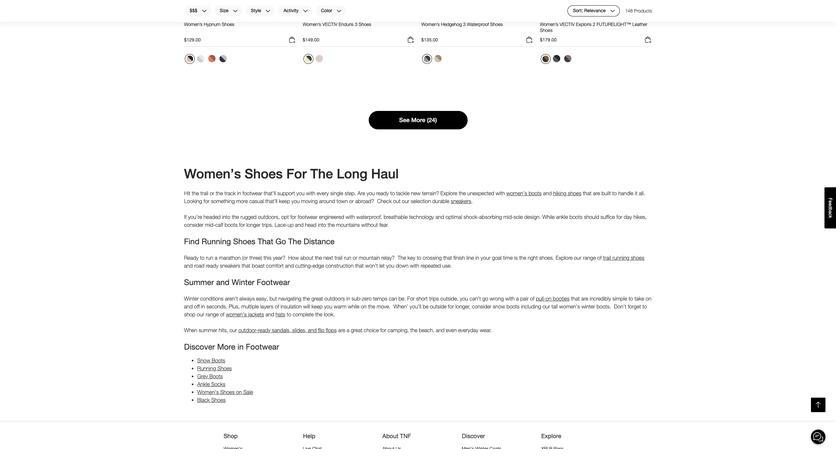 Task type: locate. For each thing, give the bounding box(es) containing it.
$129.00 button
[[184, 36, 296, 47]]

the down engineered
[[328, 222, 335, 228]]

$179.00
[[541, 37, 557, 43]]

into
[[222, 214, 231, 220], [318, 222, 327, 228]]

the down the zero
[[368, 304, 376, 310]]

1 horizontal spatial shoes
[[631, 255, 645, 261]]

0 vertical spatial range
[[584, 255, 596, 261]]

keep inside that are built to handle it all. looking for something more casual that'll keep you moving around town or abroad?  check out our selection durable
[[279, 198, 290, 204]]

2 horizontal spatial are
[[594, 191, 601, 196]]

the up something
[[216, 191, 223, 196]]

1 vertical spatial consider
[[472, 304, 492, 310]]

tall
[[552, 304, 558, 310]]

a inside the ready to run a marathon (or three) this year?  how about the next trail run or mountain relay?  the key to crossing that finish line in your goal time is the right shoes. explore our range of trail running shoes and road ready sneakers that boast comfort and cutting-edge construction that won't let you down with repeated use.
[[215, 255, 218, 261]]

2 horizontal spatial the
[[398, 255, 407, 261]]

0 horizontal spatial more
[[217, 343, 236, 352]]

that'll right casual
[[266, 198, 278, 204]]

Purdy Pink/Meld Grey radio
[[314, 53, 325, 64]]

1 horizontal spatial range
[[584, 255, 596, 261]]

4 women's from the left
[[541, 21, 559, 27]]

sneakers up the optimal
[[451, 198, 472, 204]]

vectiv down the color dropdown button
[[323, 21, 338, 27]]

1 horizontal spatial footwear
[[298, 214, 318, 220]]

1 horizontal spatial discover
[[462, 433, 486, 440]]

$choose color$ option group
[[184, 53, 229, 67], [303, 53, 325, 67], [422, 53, 444, 67], [541, 53, 574, 67]]

1 vertical spatial explore
[[556, 255, 573, 261]]

women's down $$$
[[184, 21, 203, 27]]

1 vertical spatial women's
[[197, 390, 219, 396]]

4 $choose color$ option group from the left
[[541, 53, 574, 67]]

and down layers
[[266, 312, 274, 318]]

1 e from the top
[[829, 201, 834, 204]]

keep
[[279, 198, 290, 204], [312, 304, 323, 310]]

shoes inside button
[[359, 21, 372, 27]]

1 horizontal spatial consider
[[472, 304, 492, 310]]

shoes right the running
[[631, 255, 645, 261]]

our inside that are built to handle it all. looking for something more casual that'll keep you moving around town or abroad?  check out our selection durable
[[402, 198, 410, 204]]

snow
[[197, 358, 210, 364]]

e up b
[[829, 204, 834, 206]]

and left flip
[[308, 328, 317, 334]]

you inside that are incredibly simple to take on and off in seconds. plus, multiple layers of insulation will keep you warm while on the move.  when' you'll be outside for longer, consider snow boots including our tall women's winter boots.  don't forget to shop our range of
[[324, 304, 333, 310]]

outdoors
[[325, 296, 345, 302]]

outside
[[430, 304, 447, 310]]

0 horizontal spatial vectiv
[[323, 21, 338, 27]]

1 horizontal spatial are
[[582, 296, 589, 302]]

women's inside women's vectiv enduris 3 shoes button
[[303, 21, 321, 27]]

sneakers inside the ready to run a marathon (or three) this year?  how about the next trail run or mountain relay?  the key to crossing that finish line in your goal time is the right shoes. explore our range of trail running shoes and road ready sneakers that boast comfort and cutting-edge construction that won't let you down with repeated use.
[[220, 263, 240, 269]]

0 vertical spatial ready
[[377, 191, 389, 196]]

on left sale
[[236, 390, 242, 396]]

and right up
[[295, 222, 304, 228]]

2 3 from the left
[[464, 21, 466, 27]]

0 vertical spatial mid-
[[504, 214, 514, 220]]

great left choice
[[351, 328, 363, 334]]

trail up construction
[[335, 255, 343, 261]]

that inside that are built to handle it all. looking for something more casual that'll keep you moving around town or abroad?  check out our selection durable
[[583, 191, 592, 196]]

multiple
[[242, 304, 259, 310]]

1 vertical spatial ready
[[206, 263, 219, 269]]

to down take
[[643, 304, 648, 310]]

1 vertical spatial into
[[318, 222, 327, 228]]

1 horizontal spatial for
[[408, 296, 415, 302]]

a up k
[[829, 211, 834, 214]]

more inside button
[[412, 117, 426, 124]]

our right hits,
[[230, 328, 237, 334]]

tnf black/vanadis grey image
[[553, 55, 561, 62]]

keep right will
[[312, 304, 323, 310]]

vectiv
[[323, 21, 338, 27], [560, 21, 575, 27]]

that right booties
[[572, 296, 580, 302]]

1 vertical spatial discover
[[462, 433, 486, 440]]

(or
[[242, 255, 248, 261]]

or inside that are built to handle it all. looking for something more casual that'll keep you moving around town or abroad?  check out our selection durable
[[350, 198, 354, 204]]

ankle socks link
[[197, 382, 226, 388]]

0 horizontal spatial run
[[206, 255, 213, 261]]

women's up "$179.00"
[[541, 21, 559, 27]]

0 vertical spatial or
[[210, 191, 215, 196]]

Dusty Periwinkle/Summit Navy radio
[[218, 53, 228, 64]]

incredibly
[[590, 296, 612, 302]]

0 horizontal spatial discover
[[184, 343, 215, 352]]

women's for women's vectiv enduris 3 shoes
[[303, 21, 321, 27]]

0 horizontal spatial great
[[312, 296, 323, 302]]

1 3 from the left
[[355, 21, 358, 27]]

more for discover
[[217, 343, 236, 352]]

hats
[[276, 312, 286, 318]]

head
[[305, 222, 317, 228]]

women's inside women's hypnum shoes button
[[184, 21, 203, 27]]

everyday
[[459, 328, 479, 334]]

2 vertical spatial ready
[[258, 328, 271, 334]]

plus,
[[229, 304, 240, 310]]

in right off
[[201, 304, 205, 310]]

zero
[[362, 296, 372, 302]]

2 vertical spatial or
[[353, 255, 358, 261]]

unexpected
[[468, 191, 495, 196]]

0 horizontal spatial 3
[[355, 21, 358, 27]]

on down the zero
[[361, 304, 367, 310]]

1 horizontal spatial 3
[[464, 21, 466, 27]]

ready inside the ready to run a marathon (or three) this year?  how about the next trail run or mountain relay?  the key to crossing that finish line in your goal time is the right shoes. explore our range of trail running shoes and road ready sneakers that boast comfort and cutting-edge construction that won't let you down with repeated use.
[[206, 263, 219, 269]]

women's inside that are incredibly simple to take on and off in seconds. plus, multiple layers of insulation will keep you warm while on the move.  when' you'll be outside for longer, consider snow boots including our tall women's winter boots.  don't forget to shop our range of
[[560, 304, 581, 310]]

0 vertical spatial discover
[[184, 343, 215, 352]]

of up women's jackets and hats to complete the look.
[[275, 304, 279, 310]]

0 horizontal spatial ready
[[206, 263, 219, 269]]

almond butter/sandstone image
[[435, 55, 442, 62]]

for inside that are built to handle it all. looking for something more casual that'll keep you moving around town or abroad?  check out our selection durable
[[204, 198, 210, 204]]

1 vertical spatial more
[[217, 343, 236, 352]]

women's inside women's hedgehog 3 waterproof shoes button
[[422, 21, 440, 27]]

and left hiking
[[544, 191, 552, 196]]

for up support
[[287, 166, 307, 182]]

run
[[206, 255, 213, 261], [344, 255, 352, 261]]

the up down
[[398, 255, 407, 261]]

TNF Black/Vanadis Grey radio
[[552, 53, 562, 64]]

out
[[394, 198, 401, 204]]

2 vertical spatial explore
[[542, 433, 562, 440]]

Bipartisan Brown/Demitasse Brown radio
[[541, 54, 551, 64]]

women's
[[507, 191, 528, 196], [560, 304, 581, 310], [226, 312, 247, 318]]

boots right snow
[[507, 304, 520, 310]]

for right opt at the left top of page
[[291, 214, 297, 220]]

0 vertical spatial footwear
[[243, 191, 263, 196]]

0 vertical spatial the
[[311, 166, 333, 182]]

1 vertical spatial mid-
[[205, 222, 216, 228]]

see more (24)
[[400, 117, 437, 124]]

b
[[829, 209, 834, 211]]

insulation
[[281, 304, 302, 310]]

0 vertical spatial great
[[312, 296, 323, 302]]

2 horizontal spatial ready
[[377, 191, 389, 196]]

you down support
[[292, 198, 300, 204]]

1 horizontal spatial into
[[318, 222, 327, 228]]

mountain
[[359, 255, 380, 261]]

the
[[192, 191, 199, 196], [216, 191, 223, 196], [459, 191, 466, 196], [232, 214, 239, 220], [328, 222, 335, 228], [315, 255, 322, 261], [520, 255, 527, 261], [303, 296, 310, 302], [368, 304, 376, 310], [316, 312, 323, 318], [411, 328, 418, 334]]

jackets
[[248, 312, 264, 318]]

a right flops
[[347, 328, 350, 334]]

0 horizontal spatial the
[[289, 237, 302, 246]]

discover inside women's shoes for the long haul "main content"
[[184, 343, 215, 352]]

0 horizontal spatial consider
[[184, 222, 204, 228]]

into right head
[[318, 222, 327, 228]]

and up the shop
[[184, 304, 193, 310]]

1 vertical spatial footwear
[[246, 343, 279, 352]]

won't
[[366, 263, 378, 269]]

d
[[829, 206, 834, 209]]

2 run from the left
[[344, 255, 352, 261]]

are
[[358, 191, 366, 196]]

women's for women's hypnum shoes
[[184, 21, 203, 27]]

2 vectiv from the left
[[560, 21, 575, 27]]

1 $choose color$ option group from the left
[[184, 53, 229, 67]]

range left the running
[[584, 255, 596, 261]]

day
[[625, 214, 633, 220]]

more for see
[[412, 117, 426, 124]]

into up the calf
[[222, 214, 231, 220]]

boots up running shoes link
[[212, 358, 225, 364]]

0 horizontal spatial keep
[[279, 198, 290, 204]]

2 horizontal spatial trail
[[604, 255, 612, 261]]

1 horizontal spatial vectiv
[[560, 21, 575, 27]]

1 vertical spatial or
[[350, 198, 354, 204]]

road
[[194, 263, 205, 269]]

Fawn Grey/Asphalt Grey radio
[[563, 53, 574, 64]]

range
[[584, 255, 596, 261], [206, 312, 219, 318]]

that inside that are incredibly simple to take on and off in seconds. plus, multiple layers of insulation will keep you warm while on the move.  when' you'll be outside for longer, consider snow boots including our tall women's winter boots.  don't forget to shop our range of
[[572, 296, 580, 302]]

aren't
[[225, 296, 238, 302]]

hats link
[[276, 312, 286, 318]]

range inside that are incredibly simple to take on and off in seconds. plus, multiple layers of insulation will keep you warm while on the move.  when' you'll be outside for longer, consider snow boots including our tall women's winter boots.  don't forget to shop our range of
[[206, 312, 219, 318]]

shoes inside women's vectiv exploris 2 futurelight™ leather shoes
[[541, 27, 553, 33]]

that'll up casual
[[264, 191, 276, 196]]

great left outdoors
[[312, 296, 323, 302]]

our down the 'tackle'
[[402, 198, 410, 204]]

0 vertical spatial are
[[594, 191, 601, 196]]

e up d
[[829, 201, 834, 204]]

women's hypnum shoes
[[184, 21, 235, 27]]

see
[[400, 117, 410, 124]]

are left 'built'
[[594, 191, 601, 196]]

148 products status
[[626, 5, 653, 16]]

about
[[301, 255, 314, 261]]

time
[[504, 255, 513, 261]]

1 horizontal spatial run
[[344, 255, 352, 261]]

our left the tall
[[543, 304, 551, 310]]

take
[[635, 296, 645, 302]]

boots
[[529, 191, 542, 196], [570, 214, 583, 220], [225, 222, 238, 228], [507, 304, 520, 310]]

are inside that are built to handle it all. looking for something more casual that'll keep you moving around town or abroad?  check out our selection durable
[[594, 191, 601, 196]]

discover
[[184, 343, 215, 352], [462, 433, 486, 440]]

finish
[[454, 255, 465, 261]]

2 women's from the left
[[303, 21, 321, 27]]

booties
[[553, 296, 570, 302]]

waterproof
[[467, 21, 489, 27]]

women's up $149.00
[[303, 21, 321, 27]]

the up sneakers .
[[459, 191, 466, 196]]

you up longer,
[[460, 296, 469, 302]]

in
[[237, 191, 241, 196], [476, 255, 480, 261], [347, 296, 351, 302], [201, 304, 205, 310], [238, 343, 244, 352]]

women's vectiv enduris 3 shoes image
[[303, 0, 415, 16]]

1 vertical spatial range
[[206, 312, 219, 318]]

1 horizontal spatial great
[[351, 328, 363, 334]]

3 right enduris
[[355, 21, 358, 27]]

our down off
[[197, 312, 204, 318]]

3 women's from the left
[[422, 21, 440, 27]]

Asphalt Grey/Sun Sprite radio
[[304, 54, 314, 64]]

you right let
[[387, 263, 395, 269]]

women's hypnum shoes image
[[184, 0, 296, 16]]

0 horizontal spatial footwear
[[243, 191, 263, 196]]

2 $choose color$ option group from the left
[[303, 53, 325, 67]]

3 inside button
[[464, 21, 466, 27]]

winter up always
[[232, 278, 255, 287]]

for right looking at the left top
[[204, 198, 210, 204]]

1 vertical spatial women's
[[560, 304, 581, 310]]

0 vertical spatial women's
[[507, 191, 528, 196]]

with right unexpected at the top
[[496, 191, 505, 196]]

0 vertical spatial that'll
[[264, 191, 276, 196]]

1 vertical spatial sneakers
[[220, 263, 240, 269]]

range down seconds.
[[206, 312, 219, 318]]

color button
[[316, 5, 347, 16]]

0 vertical spatial for
[[287, 166, 307, 182]]

sort: relevance
[[574, 8, 606, 13]]

consider down you're
[[184, 222, 204, 228]]

and down how
[[285, 263, 294, 269]]

women's down ankle socks link
[[197, 390, 219, 396]]

will
[[304, 304, 310, 310]]

0 horizontal spatial sneakers
[[220, 263, 240, 269]]

running down snow
[[197, 366, 216, 372]]

that'll
[[264, 191, 276, 196], [266, 198, 278, 204]]

1 vertical spatial footwear
[[298, 214, 318, 220]]

down
[[396, 263, 409, 269]]

vectiv inside women's vectiv exploris 2 futurelight™ leather shoes
[[560, 21, 575, 27]]

short
[[417, 296, 428, 302]]

footwear for discover more in footwear
[[246, 343, 279, 352]]

of
[[598, 255, 602, 261], [531, 296, 535, 302], [275, 304, 279, 310], [220, 312, 225, 318]]

in right line
[[476, 255, 480, 261]]

the left look.
[[316, 312, 323, 318]]

0 horizontal spatial mid-
[[205, 222, 216, 228]]

1 vertical spatial for
[[408, 296, 415, 302]]

women's inside women's vectiv exploris 2 futurelight™ leather shoes
[[541, 21, 559, 27]]

148
[[626, 8, 633, 14]]

construction
[[326, 263, 354, 269]]

vectiv left exploris
[[560, 21, 575, 27]]

1 vertical spatial that'll
[[266, 198, 278, 204]]

1 women's from the left
[[184, 21, 203, 27]]

women's shoes for the long haul main content
[[0, 0, 837, 422]]

footwear for summer and winter footwear
[[257, 278, 290, 287]]

fear.
[[380, 222, 389, 228]]

more left (24)
[[412, 117, 426, 124]]

shoes.
[[540, 255, 555, 261]]

consider down go
[[472, 304, 492, 310]]

1 horizontal spatial sneakers
[[451, 198, 472, 204]]

you inside the ready to run a marathon (or three) this year?  how about the next trail run or mountain relay?  the key to crossing that finish line in your goal time is the right shoes. explore our range of trail running shoes and road ready sneakers that boast comfort and cutting-edge construction that won't let you down with repeated use.
[[387, 263, 395, 269]]

1 horizontal spatial keep
[[312, 304, 323, 310]]

0 horizontal spatial range
[[206, 312, 219, 318]]

consider inside that are incredibly simple to take on and off in seconds. plus, multiple layers of insulation will keep you warm while on the move.  when' you'll be outside for longer, consider snow boots including our tall women's winter boots.  don't forget to shop our range of
[[472, 304, 492, 310]]

0 horizontal spatial shoes
[[568, 191, 582, 196]]

absorbing
[[480, 214, 502, 220]]

0 vertical spatial into
[[222, 214, 231, 220]]

0 vertical spatial running
[[202, 237, 231, 246]]

engineered
[[319, 214, 345, 220]]

vectiv for exploris
[[560, 21, 575, 27]]

hit
[[184, 191, 191, 196]]

1 vertical spatial boots
[[210, 374, 223, 380]]

in inside that are incredibly simple to take on and off in seconds. plus, multiple layers of insulation will keep you warm while on the move.  when' you'll be outside for longer, consider snow boots including our tall women's winter boots.  don't forget to shop our range of
[[201, 304, 205, 310]]

1 vertical spatial winter
[[184, 296, 199, 302]]

shoes down women's vectiv enduris 3 shoes 'image' on the top of the page
[[359, 21, 372, 27]]

sneakers down the marathon
[[220, 263, 240, 269]]

3 $choose color$ option group from the left
[[422, 53, 444, 67]]

and up aren't
[[216, 278, 230, 287]]

discover for discover more in footwear
[[184, 343, 215, 352]]

0 horizontal spatial for
[[287, 166, 307, 182]]

Gardenia White/Tin Grey radio
[[195, 53, 206, 64]]

of right pair at the bottom of the page
[[531, 296, 535, 302]]

f e e d b a c k button
[[825, 188, 837, 229]]

0 vertical spatial more
[[412, 117, 426, 124]]

1 vectiv from the left
[[323, 21, 338, 27]]

to down insulation
[[287, 312, 292, 318]]

great
[[312, 296, 323, 302], [351, 328, 363, 334]]

0 vertical spatial footwear
[[257, 278, 290, 287]]

the up every
[[311, 166, 333, 182]]

1 vertical spatial running
[[197, 366, 216, 372]]

0 horizontal spatial are
[[339, 328, 346, 334]]

ankle
[[557, 214, 569, 220]]

outdoors,
[[258, 214, 280, 220]]

0 horizontal spatial trail
[[201, 191, 209, 196]]

shoes up "$179.00"
[[541, 27, 553, 33]]

1 vertical spatial shoes
[[631, 255, 645, 261]]

3 right the hedgehog
[[464, 21, 466, 27]]

distance
[[304, 237, 335, 246]]

navigating
[[279, 296, 302, 302]]

1 horizontal spatial women's
[[507, 191, 528, 196]]

are up winter
[[582, 296, 589, 302]]

are inside that are incredibly simple to take on and off in seconds. plus, multiple layers of insulation will keep you warm while on the move.  when' you'll be outside for longer, consider snow boots including our tall women's winter boots.  don't forget to shop our range of
[[582, 296, 589, 302]]

sort: relevance button
[[568, 5, 620, 16]]

0 horizontal spatial women's
[[226, 312, 247, 318]]

hiking
[[554, 191, 567, 196]]

color
[[321, 8, 333, 13]]

running down the calf
[[202, 237, 231, 246]]

0 vertical spatial women's
[[184, 166, 241, 182]]

2 vertical spatial the
[[398, 255, 407, 261]]

0 horizontal spatial winter
[[184, 296, 199, 302]]

our inside the ready to run a marathon (or three) this year?  how about the next trail run or mountain relay?  the key to crossing that finish line in your goal time is the right shoes. explore our range of trail running shoes and road ready sneakers that boast comfort and cutting-edge construction that won't let you down with repeated use.
[[575, 255, 582, 261]]

women's
[[184, 21, 203, 27], [303, 21, 321, 27], [422, 21, 440, 27], [541, 21, 559, 27]]

2 horizontal spatial women's
[[560, 304, 581, 310]]

tnf
[[400, 433, 412, 440]]

0 vertical spatial consider
[[184, 222, 204, 228]]

1 horizontal spatial trail
[[335, 255, 343, 261]]

and inside that are incredibly simple to take on and off in seconds. plus, multiple layers of insulation will keep you warm while on the move.  when' you'll be outside for longer, consider snow boots including our tall women's winter boots.  don't forget to shop our range of
[[184, 304, 193, 310]]

hit the trail or the track in footwear that'll support you with every single step. are you ready to tackle new terrain? explore the unexpected with women's boots and hiking shoes
[[184, 191, 582, 196]]

black
[[197, 398, 210, 404]]

1 horizontal spatial mid-
[[504, 214, 514, 220]]

$135.00
[[422, 37, 438, 43]]

fawn grey/asphalt grey image
[[565, 55, 572, 62]]

1 horizontal spatial more
[[412, 117, 426, 124]]

women's vectiv exploris 2 futurelight™ leather shoes image
[[541, 0, 653, 16]]

or left mountain
[[353, 255, 358, 261]]

you up look.
[[324, 304, 333, 310]]

0 horizontal spatial into
[[222, 214, 231, 220]]

1 horizontal spatial the
[[311, 166, 333, 182]]

in up more
[[237, 191, 241, 196]]

or up something
[[210, 191, 215, 196]]

0 vertical spatial keep
[[279, 198, 290, 204]]

1 vertical spatial keep
[[312, 304, 323, 310]]

1 vertical spatial are
[[582, 296, 589, 302]]

0 vertical spatial sneakers
[[451, 198, 472, 204]]

a left the marathon
[[215, 255, 218, 261]]

sneakers link
[[451, 198, 472, 204]]

Almond Butter/Sandstone radio
[[433, 53, 444, 64]]

keep down support
[[279, 198, 290, 204]]

futurelight™
[[597, 21, 632, 27]]

that left 'built'
[[583, 191, 592, 196]]

running inside snow boots running shoes grey boots ankle socks women's shoes on sale black shoes
[[197, 366, 216, 372]]

1 vertical spatial the
[[289, 237, 302, 246]]

women's up $135.00
[[422, 21, 440, 27]]

women's up sole
[[507, 191, 528, 196]]

of left the running
[[598, 255, 602, 261]]

vectiv inside button
[[323, 21, 338, 27]]

to right 'built'
[[613, 191, 618, 196]]

footwear down outdoor-
[[246, 343, 279, 352]]



Task type: vqa. For each thing, say whether or not it's contained in the screenshot.
three)
yes



Task type: describe. For each thing, give the bounding box(es) containing it.
dusty periwinkle/summit navy image
[[220, 55, 227, 62]]

outdoor-ready sandals, slides, and flip flops link
[[239, 328, 337, 334]]

$179.00 button
[[541, 36, 653, 47]]

shoes inside the ready to run a marathon (or three) this year?  how about the next trail run or mountain relay?  the key to crossing that finish line in your goal time is the right shoes. explore our range of trail running shoes and road ready sneakers that boast comfort and cutting-edge construction that won't let you down with repeated use.
[[631, 255, 645, 261]]

with inside the ready to run a marathon (or three) this year?  how about the next trail run or mountain relay?  the key to crossing that finish line in your goal time is the right shoes. explore our range of trail running shoes and road ready sneakers that boast comfort and cutting-edge construction that won't let you down with repeated use.
[[410, 263, 420, 269]]

$choose color$ option group for $129.00
[[184, 53, 229, 67]]

you'll
[[410, 304, 422, 310]]

to inside that are built to handle it all. looking for something more casual that'll keep you moving around town or abroad?  check out our selection durable
[[613, 191, 618, 196]]

discover for discover
[[462, 433, 486, 440]]

grey
[[197, 374, 208, 380]]

range inside the ready to run a marathon (or three) this year?  how about the next trail run or mountain relay?  the key to crossing that finish line in your goal time is the right shoes. explore our range of trail running shoes and road ready sneakers that boast comfort and cutting-edge construction that won't let you down with repeated use.
[[584, 255, 596, 261]]

use.
[[443, 263, 452, 269]]

flip
[[318, 328, 325, 334]]

on inside snow boots running shoes grey boots ankle socks women's shoes on sale black shoes
[[236, 390, 242, 396]]

sole
[[514, 214, 523, 220]]

shoes up casual
[[245, 166, 283, 182]]

are for built
[[594, 191, 601, 196]]

boots inside that are incredibly simple to take on and off in seconds. plus, multiple layers of insulation will keep you warm while on the move.  when' you'll be outside for longer, consider snow boots including our tall women's winter boots.  don't forget to shop our range of
[[507, 304, 520, 310]]

when'
[[394, 304, 409, 310]]

goal
[[493, 255, 502, 261]]

style
[[251, 8, 261, 13]]

suffice
[[601, 214, 616, 220]]

go
[[483, 296, 489, 302]]

right
[[528, 255, 538, 261]]

that left won't on the left of the page
[[355, 263, 364, 269]]

activity
[[284, 8, 299, 13]]

shoes down size dropdown button
[[222, 21, 235, 27]]

that'll inside that are built to handle it all. looking for something more casual that'll keep you moving around town or abroad?  check out our selection durable
[[266, 198, 278, 204]]

the left the beach,
[[411, 328, 418, 334]]

shoes down women's shoes on sale link
[[212, 398, 226, 404]]

forget
[[629, 304, 642, 310]]

for inside that are incredibly simple to take on and off in seconds. plus, multiple layers of insulation will keep you warm while on the move.  when' you'll be outside for longer, consider snow boots including our tall women's winter boots.  don't forget to shop our range of
[[449, 304, 454, 310]]

0 vertical spatial boots
[[212, 358, 225, 364]]

2 e from the top
[[829, 204, 834, 206]]

hiking shoes link
[[554, 191, 582, 196]]

you inside that are built to handle it all. looking for something more casual that'll keep you moving around town or abroad?  check out our selection durable
[[292, 198, 300, 204]]

$choose color$ option group for $149.00
[[303, 53, 325, 67]]

that up the use.
[[444, 255, 452, 261]]

purdy pink/meld grey image
[[316, 55, 323, 62]]

tnf black/rose gold image
[[187, 56, 193, 62]]

help
[[303, 433, 316, 440]]

for down rugged
[[239, 222, 245, 228]]

look.
[[324, 312, 335, 318]]

durable
[[433, 198, 450, 204]]

layers
[[261, 304, 274, 310]]

for right choice
[[381, 328, 387, 334]]

with up 'moving'
[[306, 191, 316, 196]]

women's jackets and hats to complete the look.
[[226, 312, 335, 318]]

a left pair at the bottom of the page
[[517, 296, 519, 302]]

running
[[613, 255, 630, 261]]

women's jackets link
[[226, 312, 264, 318]]

beach,
[[419, 328, 435, 334]]

TNF Black/Rose Gold radio
[[185, 54, 195, 64]]

shoes right waterproof at the right of the page
[[491, 21, 503, 27]]

boots up design.
[[529, 191, 542, 196]]

$129.00
[[184, 37, 201, 43]]

the inside that are incredibly simple to take on and off in seconds. plus, multiple layers of insulation will keep you warm while on the move.  when' you'll be outside for longer, consider snow boots including our tall women's winter boots.  don't forget to shop our range of
[[368, 304, 376, 310]]

town
[[337, 198, 348, 204]]

single
[[331, 191, 344, 196]]

trail running shoes link
[[604, 255, 645, 261]]

breathable
[[384, 214, 408, 220]]

of inside the ready to run a marathon (or three) this year?  how about the next trail run or mountain relay?  the key to crossing that finish line in your goal time is the right shoes. explore our range of trail running shoes and road ready sneakers that boast comfort and cutting-edge construction that won't let you down with repeated use.
[[598, 255, 602, 261]]

and left the optimal
[[436, 214, 445, 220]]

pull-on booties link
[[536, 296, 570, 302]]

and down ready
[[184, 263, 193, 269]]

design.
[[525, 214, 541, 220]]

is
[[515, 255, 518, 261]]

the right hit
[[192, 191, 199, 196]]

style button
[[246, 5, 276, 16]]

women's vectiv enduris 3 shoes button
[[303, 21, 372, 33]]

built
[[602, 191, 612, 196]]

Sienna Brown/Solar Coral radio
[[207, 53, 217, 64]]

back to top image
[[815, 402, 823, 410]]

0 vertical spatial shoes
[[568, 191, 582, 196]]

boots right ankle
[[570, 214, 583, 220]]

optimal
[[446, 214, 463, 220]]

women's shoes on sale link
[[197, 390, 253, 396]]

in down outdoor-
[[238, 343, 244, 352]]

be
[[423, 304, 429, 310]]

1 vertical spatial great
[[351, 328, 363, 334]]

looking
[[184, 198, 202, 204]]

the right is
[[520, 255, 527, 261]]

the up will
[[303, 296, 310, 302]]

women's for women's vectiv exploris 2 futurelight™ leather shoes
[[541, 21, 559, 27]]

to left take
[[629, 296, 634, 302]]

that are incredibly simple to take on and off in seconds. plus, multiple layers of insulation will keep you warm while on the move.  when' you'll be outside for longer, consider snow boots including our tall women's winter boots.  don't forget to shop our range of
[[184, 296, 652, 318]]

footwear inside if you're headed into the rugged outdoors, opt for footwear engineered with waterproof, breathable technology and optimal shock-absorbing mid-sole design. while ankle boots should suffice for day hikes, consider mid-calf boots for longer trips. lace-up and head into the mountains without fear.
[[298, 214, 318, 220]]

sale
[[244, 390, 253, 396]]

cutting-
[[296, 263, 313, 269]]

in inside the ready to run a marathon (or three) this year?  how about the next trail run or mountain relay?  the key to crossing that finish line in your goal time is the right shoes. explore our range of trail running shoes and road ready sneakers that boast comfort and cutting-edge construction that won't let you down with repeated use.
[[476, 255, 480, 261]]

women's hedgehog 3 waterproof shoes
[[422, 21, 503, 27]]

summer and winter footwear
[[184, 278, 290, 287]]

support
[[278, 191, 295, 196]]

women's vectiv exploris 2 futurelight™ leather shoes
[[541, 21, 648, 33]]

how
[[289, 255, 299, 261]]

longer
[[247, 222, 261, 228]]

3 inside button
[[355, 21, 358, 27]]

the inside the ready to run a marathon (or three) this year?  how about the next trail run or mountain relay?  the key to crossing that finish line in your goal time is the right shoes. explore our range of trail running shoes and road ready sneakers that boast comfort and cutting-edge construction that won't let you down with repeated use.
[[398, 255, 407, 261]]

ready
[[184, 255, 199, 261]]

your
[[481, 255, 491, 261]]

(24)
[[427, 117, 437, 124]]

longer,
[[456, 304, 471, 310]]

for left day
[[617, 214, 623, 220]]

women's inside snow boots running shoes grey boots ankle socks women's shoes on sale black shoes
[[197, 390, 219, 396]]

to up the road on the bottom left
[[200, 255, 205, 261]]

sandals,
[[272, 328, 291, 334]]

are for incredibly
[[582, 296, 589, 302]]

hedgehog
[[441, 21, 462, 27]]

2 vertical spatial women's
[[226, 312, 247, 318]]

something
[[211, 198, 235, 204]]

asphalt grey/sun sprite image
[[305, 56, 312, 62]]

consider inside if you're headed into the rugged outdoors, opt for footwear engineered with waterproof, breathable technology and optimal shock-absorbing mid-sole design. while ankle boots should suffice for day hikes, consider mid-calf boots for longer trips. lace-up and head into the mountains without fear.
[[184, 222, 204, 228]]

boots right the calf
[[225, 222, 238, 228]]

exploris
[[577, 21, 592, 27]]

shoes down socks
[[221, 390, 235, 396]]

women's for women's hedgehog 3 waterproof shoes
[[422, 21, 440, 27]]

snow
[[493, 304, 506, 310]]

about
[[383, 433, 399, 440]]

with inside if you're headed into the rugged outdoors, opt for footwear engineered with waterproof, breathable technology and optimal shock-absorbing mid-sole design. while ankle boots should suffice for day hikes, consider mid-calf boots for longer trips. lace-up and head into the mountains without fear.
[[346, 214, 355, 220]]

comfort
[[266, 263, 284, 269]]

even
[[446, 328, 457, 334]]

and left even
[[436, 328, 445, 334]]

find running shoes that go the distance
[[184, 237, 335, 246]]

rugged
[[241, 214, 257, 220]]

products
[[635, 8, 653, 14]]

you right are
[[367, 191, 375, 196]]

1 horizontal spatial ready
[[258, 328, 271, 334]]

shoes down snow boots link
[[218, 366, 232, 372]]

easy,
[[256, 296, 268, 302]]

Asphalt Grey/Meld Grey radio
[[422, 54, 432, 64]]

this
[[264, 255, 272, 261]]

in left sub- at the bottom of the page
[[347, 296, 351, 302]]

opt
[[282, 214, 289, 220]]

$149.00 button
[[303, 36, 415, 47]]

repeated
[[421, 263, 441, 269]]

technology
[[410, 214, 435, 220]]

the left rugged
[[232, 214, 239, 220]]

to right key
[[417, 255, 422, 261]]

gardenia white/tin grey image
[[197, 55, 204, 62]]

selection
[[411, 198, 431, 204]]

shoes up '(or' at the left bottom of page
[[233, 237, 256, 246]]

asphalt grey/meld grey image
[[424, 56, 431, 62]]

ankle
[[197, 382, 210, 388]]

go
[[276, 237, 286, 246]]

to up out
[[391, 191, 395, 196]]

relevance
[[585, 8, 606, 13]]

explore inside the ready to run a marathon (or three) this year?  how about the next trail run or mountain relay?  the key to crossing that finish line in your goal time is the right shoes. explore our range of trail running shoes and road ready sneakers that boast comfort and cutting-edge construction that won't let you down with repeated use.
[[556, 255, 573, 261]]

that down '(or' at the left bottom of page
[[242, 263, 251, 269]]

or inside the ready to run a marathon (or three) this year?  how about the next trail run or mountain relay?  the key to crossing that finish line in your goal time is the right shoes. explore our range of trail running shoes and road ready sneakers that boast comfort and cutting-edge construction that won't let you down with repeated use.
[[353, 255, 358, 261]]

vectiv for enduris
[[323, 21, 338, 27]]

sienna brown/solar coral image
[[208, 55, 216, 62]]

outdoor-
[[239, 328, 258, 334]]

bipartisan brown/demitasse brown image
[[543, 56, 549, 62]]

see more (24) button
[[369, 111, 468, 130]]

leather
[[633, 21, 648, 27]]

you up 'moving'
[[297, 191, 305, 196]]

temps
[[373, 296, 388, 302]]

a inside button
[[829, 211, 834, 214]]

on left booties
[[546, 296, 552, 302]]

keep inside that are incredibly simple to take on and off in seconds. plus, multiple layers of insulation will keep you warm while on the move.  when' you'll be outside for longer, consider snow boots including our tall women's winter boots.  don't forget to shop our range of
[[312, 304, 323, 310]]

2 vertical spatial are
[[339, 328, 346, 334]]

women's vectiv exploris 2 futurelight™ leather shoes button
[[541, 21, 653, 33]]

the up the edge
[[315, 255, 322, 261]]

2
[[593, 21, 596, 27]]

around
[[319, 198, 335, 204]]

$choose color$ option group for $179.00
[[541, 53, 574, 67]]

shock-
[[464, 214, 480, 220]]

1 run from the left
[[206, 255, 213, 261]]

0 vertical spatial winter
[[232, 278, 255, 287]]

on right take
[[646, 296, 652, 302]]

0 vertical spatial explore
[[441, 191, 458, 196]]

when summer hits, our outdoor-ready sandals, slides, and flip flops are a great choice for camping, the beach, and even everyday wear.
[[184, 328, 492, 334]]

ready to run a marathon (or three) this year?  how about the next trail run or mountain relay?  the key to crossing that finish line in your goal time is the right shoes. explore our range of trail running shoes and road ready sneakers that boast comfort and cutting-edge construction that won't let you down with repeated use.
[[184, 255, 645, 269]]

snow boots running shoes grey boots ankle socks women's shoes on sale black shoes
[[197, 358, 253, 404]]

$choose color$ option group for $135.00
[[422, 53, 444, 67]]

with right wrong
[[506, 296, 515, 302]]

women's hypnum shoes button
[[184, 21, 235, 33]]

camping,
[[388, 328, 409, 334]]

of down seconds.
[[220, 312, 225, 318]]



